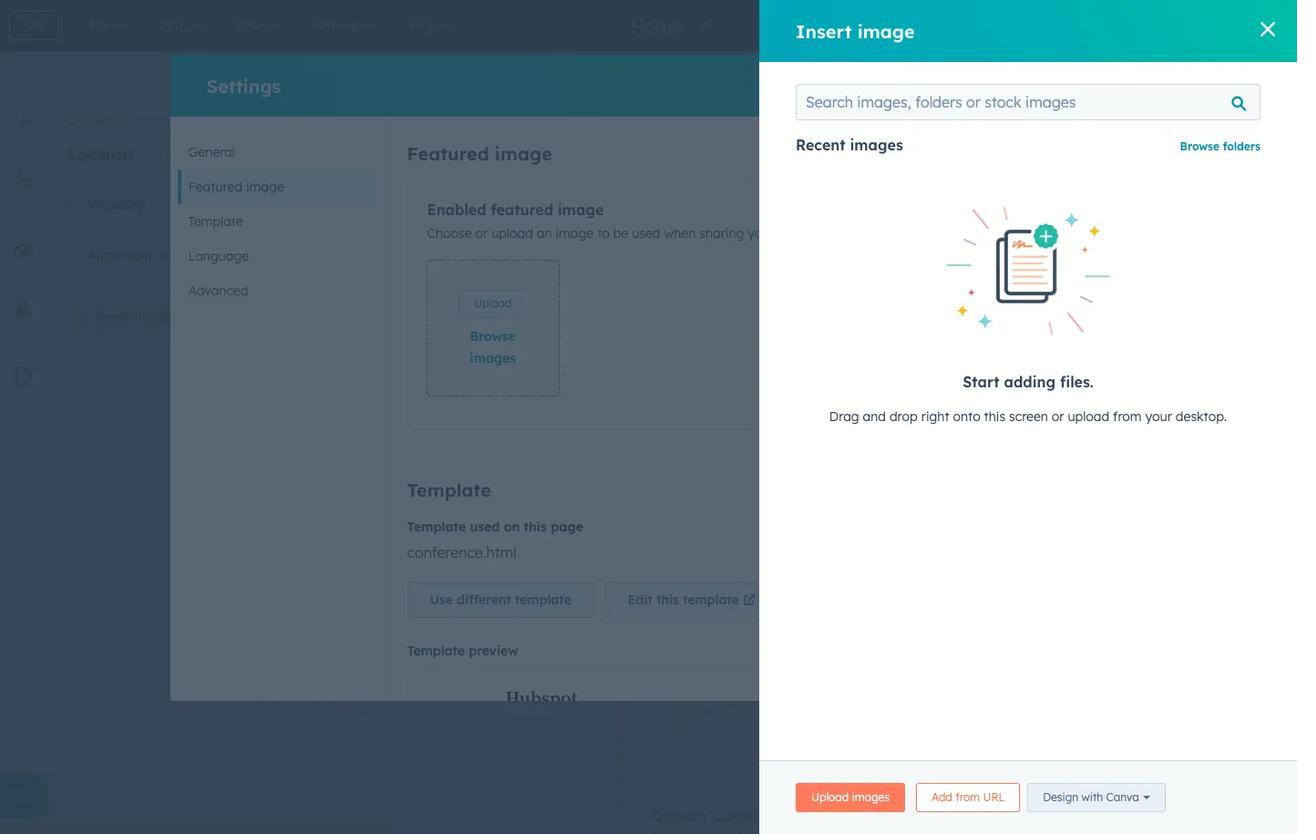 Task type: vqa. For each thing, say whether or not it's contained in the screenshot.
AUTOSAVED button
yes



Task type: locate. For each thing, give the bounding box(es) containing it.
features
[[949, 126, 998, 142]]

settings button
[[1131, 58, 1214, 89]]

featured
[[407, 143, 489, 165], [188, 179, 242, 195]]

image down general button
[[246, 179, 284, 195]]

settings inside dialog
[[206, 74, 281, 97]]

your
[[684, 126, 718, 144], [748, 226, 775, 242]]

group left w
[[608, 58, 680, 89]]

group down publish group
[[1222, 58, 1279, 89]]

1 template from the left
[[515, 592, 571, 608]]

this inside button
[[657, 592, 679, 608]]

featured
[[491, 201, 553, 219]]

1 vertical spatial featured
[[188, 179, 242, 195]]

on inside template used on this page conference.html
[[504, 519, 520, 535]]

reset
[[96, 309, 130, 325]]

edit this template
[[628, 592, 739, 608]]

1
[[1276, 4, 1282, 17]]

1 horizontal spatial settings
[[1157, 66, 1206, 82]]

sharing
[[699, 226, 744, 242]]

remove
[[446, 126, 505, 144]]

0 horizontal spatial this
[[524, 519, 547, 535]]

used up conference.html
[[470, 519, 500, 535]]

image left to at top
[[556, 226, 594, 242]]

0 horizontal spatial on
[[504, 519, 520, 535]]

edit this template button
[[605, 582, 779, 618]]

upload
[[474, 297, 512, 310]]

0 vertical spatial featured
[[407, 143, 489, 165]]

your right from
[[684, 126, 718, 144]]

0 vertical spatial section
[[133, 113, 173, 127]]

page
[[778, 226, 809, 242], [551, 519, 583, 535]]

0 horizontal spatial featured image
[[188, 179, 284, 195]]

upload
[[492, 226, 533, 242]]

1 vertical spatial section
[[66, 143, 133, 166]]

on inside the enabled featured image choose or upload an image to be used when sharing your page on social media
[[813, 226, 828, 242]]

image
[[495, 143, 552, 165], [246, 179, 284, 195], [558, 201, 604, 219], [556, 226, 594, 242]]

settings up general
[[206, 74, 281, 97]]

1 vertical spatial your
[[748, 226, 775, 242]]

featured image down general
[[188, 179, 284, 195]]

featured image
[[407, 143, 552, 165], [188, 179, 284, 195]]

featured image inside button
[[188, 179, 284, 195]]

exit
[[25, 18, 44, 32]]

1 horizontal spatial your
[[748, 226, 775, 242]]

unlock premium features with crm suite starter.
[[847, 126, 1140, 142]]

template right edit on the bottom of the page
[[683, 592, 739, 608]]

image up featured at the left of page
[[495, 143, 552, 165]]

1 horizontal spatial this
[[657, 592, 679, 608]]

group
[[608, 58, 680, 89], [1222, 58, 1279, 89]]

0 vertical spatial this
[[524, 519, 547, 535]]

this
[[524, 519, 547, 535], [657, 592, 679, 608]]

template used on this page conference.html
[[407, 519, 583, 562]]

0 vertical spatial your
[[684, 126, 718, 144]]

media
[[870, 226, 908, 242]]

0 horizontal spatial settings
[[206, 74, 281, 97]]

1 vertical spatial on
[[504, 519, 520, 535]]

template for edit this template
[[683, 592, 739, 608]]

your inside the enabled featured image choose or upload an image to be used when sharing your page on social media
[[748, 226, 775, 242]]

dialog
[[170, 0, 1127, 834], [759, 0, 1297, 834]]

on left social on the right
[[813, 226, 828, 242]]

this right edit on the bottom of the page
[[657, 592, 679, 608]]

used
[[632, 226, 661, 242], [470, 519, 500, 535]]

None field
[[629, 13, 688, 38]]

on
[[813, 226, 828, 242], [504, 519, 520, 535]]

0 vertical spatial on
[[813, 226, 828, 242]]

styles
[[153, 309, 189, 325]]

general button
[[177, 135, 375, 170]]

when
[[664, 226, 696, 242]]

0 horizontal spatial template
[[515, 592, 571, 608]]

1 vertical spatial featured image
[[188, 179, 284, 195]]

navigation
[[47, 98, 394, 130]]

starter.
[[1096, 126, 1140, 142]]

template
[[188, 213, 243, 230], [407, 479, 491, 502], [407, 519, 466, 535], [407, 643, 465, 659]]

conference.html
[[407, 544, 517, 562]]

logo
[[607, 126, 639, 144]]

remove the hubspot logo from your website pages.
[[446, 126, 832, 144]]

2 template from the left
[[683, 592, 739, 608]]

0 vertical spatial page
[[778, 226, 809, 242]]

an
[[537, 226, 552, 242]]

on up conference.html
[[504, 519, 520, 535]]

0 horizontal spatial group
[[608, 58, 680, 89]]

0 horizontal spatial used
[[470, 519, 500, 535]]

section down 'contents' at the left
[[66, 143, 133, 166]]

settings
[[1157, 66, 1206, 82], [206, 74, 281, 97]]

used right be
[[632, 226, 661, 242]]

navigation containing contents
[[47, 98, 394, 130]]

or
[[475, 226, 488, 242]]

settings down preview button in the top of the page
[[1157, 66, 1206, 82]]

to
[[597, 226, 610, 242]]

1 horizontal spatial page
[[778, 226, 809, 242]]

0 horizontal spatial featured
[[188, 179, 242, 195]]

featured down general
[[188, 179, 242, 195]]

browse images
[[470, 329, 516, 367]]

2 group from the left
[[1222, 58, 1279, 89]]

2 dialog from the left
[[759, 0, 1297, 834]]

dialog containing settings
[[170, 0, 1127, 834]]

1 horizontal spatial featured image
[[407, 143, 552, 165]]

0 vertical spatial featured image
[[407, 143, 552, 165]]

featured up the enabled
[[407, 143, 489, 165]]

None text field
[[709, 58, 777, 89]]

featured image up the enabled
[[407, 143, 552, 165]]

template
[[515, 592, 571, 608], [683, 592, 739, 608]]

preview image of template image
[[407, 669, 1068, 834]]

edit
[[628, 592, 653, 608]]

used inside the enabled featured image choose or upload an image to be used when sharing your page on social media
[[632, 226, 661, 242]]

website
[[723, 126, 779, 144]]

0 horizontal spatial page
[[551, 519, 583, 535]]

crm
[[1031, 126, 1059, 142]]

social
[[831, 226, 866, 242]]

your right sharing at the right
[[748, 226, 775, 242]]

section right 'contents' at the left
[[133, 113, 173, 127]]

image up to at top
[[558, 201, 604, 219]]

0 vertical spatial close image
[[1261, 22, 1275, 36]]

autosaved button
[[1028, 15, 1096, 36]]

close image
[[1261, 22, 1275, 36], [360, 119, 371, 130]]

1 horizontal spatial close image
[[1261, 22, 1275, 36]]

1 vertical spatial page
[[551, 519, 583, 535]]

1 horizontal spatial group
[[1222, 58, 1279, 89]]

1 horizontal spatial used
[[632, 226, 661, 242]]

advanced
[[188, 283, 248, 299]]

template right different
[[515, 592, 571, 608]]

1 dialog from the left
[[170, 0, 1127, 834]]

upgrade link
[[1186, 117, 1286, 153]]

1 vertical spatial this
[[657, 592, 679, 608]]

this up use different template
[[524, 519, 547, 535]]

section
[[133, 113, 173, 127], [66, 143, 133, 166]]

0 horizontal spatial close image
[[360, 119, 371, 130]]

1 horizontal spatial template
[[683, 592, 739, 608]]

1 horizontal spatial on
[[813, 226, 828, 242]]

0 vertical spatial used
[[632, 226, 661, 242]]

preview
[[469, 643, 518, 659]]

publish
[[1204, 18, 1241, 32]]

1 vertical spatial used
[[470, 519, 500, 535]]

enabled
[[427, 201, 486, 219]]



Task type: describe. For each thing, give the bounding box(es) containing it.
exit link
[[9, 11, 59, 40]]

close image
[[1091, 78, 1105, 93]]

enabled featured image choose or upload an image to be used when sharing your page on social media
[[427, 201, 908, 242]]

the
[[509, 126, 533, 144]]

1 horizontal spatial featured
[[407, 143, 489, 165]]

language button
[[177, 239, 375, 273]]

1 vertical spatial close image
[[360, 119, 371, 130]]

different
[[457, 592, 511, 608]]

close image inside dialog
[[1261, 22, 1275, 36]]

advanced button
[[177, 273, 375, 308]]

with
[[1002, 126, 1027, 142]]

preview
[[1122, 18, 1162, 32]]

premium
[[892, 126, 945, 142]]

featured image button
[[177, 170, 375, 204]]

use different template
[[430, 592, 571, 608]]

publish group
[[1189, 11, 1279, 40]]

beta
[[9, 788, 37, 804]]

browse
[[470, 329, 516, 345]]

section button
[[114, 113, 173, 127]]

reset all styles button
[[73, 299, 212, 335]]

pages.
[[784, 126, 832, 144]]

featured inside button
[[188, 179, 242, 195]]

0 horizontal spatial your
[[684, 126, 718, 144]]

unlock
[[847, 126, 888, 142]]

on
[[974, 215, 994, 231]]

page inside the enabled featured image choose or upload an image to be used when sharing your page on social media
[[778, 226, 809, 242]]

preview button
[[1107, 11, 1178, 40]]

from
[[644, 126, 679, 144]]

suite
[[1062, 126, 1093, 142]]

1 group from the left
[[608, 58, 680, 89]]

settings inside button
[[1157, 66, 1206, 82]]

upgrade
[[1208, 127, 1264, 143]]

contents button
[[66, 113, 114, 127]]

browse images button
[[445, 326, 541, 370]]

use different template button
[[407, 582, 594, 618]]

w
[[687, 66, 701, 84]]

this inside template used on this page conference.html
[[524, 519, 547, 535]]

language
[[188, 248, 249, 264]]

publish button
[[1189, 11, 1256, 40]]

contents
[[66, 113, 114, 127]]

template inside button
[[188, 213, 243, 230]]

be
[[613, 226, 628, 242]]

all
[[134, 309, 149, 325]]

use
[[430, 592, 453, 608]]

general
[[188, 144, 235, 160]]

upload button
[[459, 289, 527, 319]]

page inside template used on this page conference.html
[[551, 519, 583, 535]]

choose
[[427, 226, 472, 242]]

used inside template used on this page conference.html
[[470, 519, 500, 535]]

template preview
[[407, 643, 518, 659]]

images
[[470, 350, 516, 367]]

section inside navigation
[[133, 113, 173, 127]]

autosaved
[[1028, 17, 1096, 34]]

template for use different template
[[515, 592, 571, 608]]

image inside button
[[246, 179, 284, 195]]

reset all styles
[[96, 309, 189, 325]]

template inside template used on this page conference.html
[[407, 519, 466, 535]]

template button
[[177, 204, 375, 239]]

beta button
[[0, 773, 47, 819]]

hubspot
[[538, 126, 602, 144]]



